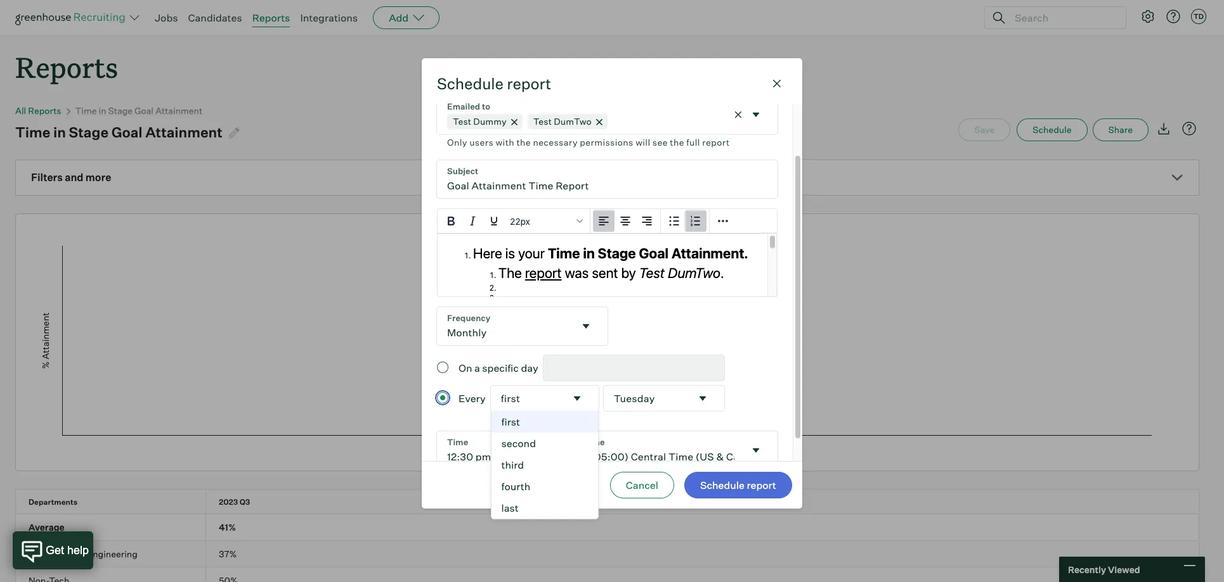 Task type: vqa. For each thing, say whether or not it's contained in the screenshot.
1st Interview To Schedule For Technical Interview link from the top
no



Task type: locate. For each thing, give the bounding box(es) containing it.
1 row from the top
[[16, 490, 1199, 515]]

last
[[502, 502, 519, 515]]

2023 q3
[[219, 498, 250, 508]]

2 row group from the top
[[16, 542, 1199, 568]]

1 vertical spatial schedule report
[[700, 480, 776, 492]]

research and engineering
[[29, 549, 138, 560]]

add button
[[373, 6, 440, 29]]

schedule
[[437, 74, 504, 93], [1033, 124, 1072, 135], [700, 480, 745, 492]]

candidates link
[[188, 11, 242, 24]]

1 vertical spatial time
[[15, 124, 50, 141]]

None text field
[[437, 160, 778, 198], [604, 386, 692, 412], [437, 160, 778, 198], [604, 386, 692, 412]]

1 horizontal spatial schedule report
[[700, 480, 776, 492]]

the
[[517, 137, 531, 148], [670, 137, 684, 148]]

time down all reports
[[15, 124, 50, 141]]

2023
[[219, 498, 238, 508]]

will
[[636, 137, 650, 148]]

row group containing average
[[16, 515, 1199, 542]]

the right with
[[517, 137, 531, 148]]

and
[[65, 171, 83, 184], [69, 549, 85, 560]]

attainment
[[155, 105, 202, 116], [145, 124, 223, 141]]

row group containing research and engineering
[[16, 542, 1199, 568]]

4 row from the top
[[16, 568, 1199, 583]]

test up 'necessary'
[[533, 116, 552, 127]]

row
[[16, 490, 1199, 515], [16, 515, 1199, 541], [16, 542, 1199, 568], [16, 568, 1199, 583]]

0 vertical spatial report
[[507, 74, 551, 93]]

a
[[474, 362, 480, 375]]

1 vertical spatial schedule
[[1033, 124, 1072, 135]]

configure image
[[1141, 9, 1156, 24]]

3 row from the top
[[16, 542, 1199, 568]]

1 horizontal spatial toggle flyout image
[[697, 393, 709, 405]]

0 vertical spatial schedule
[[437, 74, 504, 93]]

with
[[496, 137, 514, 148]]

37%
[[219, 549, 237, 560]]

average
[[29, 523, 65, 534]]

download image
[[1156, 121, 1172, 136]]

reports down greenhouse recruiting image
[[15, 48, 118, 86]]

grid
[[16, 490, 1199, 583]]

schedule report
[[437, 74, 551, 93], [700, 480, 776, 492]]

toggle flyout image up on a specific day text field
[[579, 320, 592, 333]]

2 vertical spatial report
[[747, 480, 776, 492]]

toggle flyout image
[[571, 393, 583, 405], [697, 393, 709, 405], [750, 445, 762, 457]]

time
[[75, 105, 97, 116], [15, 124, 50, 141]]

1 horizontal spatial report
[[702, 137, 730, 148]]

0 vertical spatial time
[[75, 105, 97, 116]]

time right all reports
[[75, 105, 97, 116]]

td button
[[1191, 9, 1207, 24]]

and left "more"
[[65, 171, 83, 184]]

22px toolbar
[[438, 209, 591, 234]]

dummy
[[473, 116, 507, 127]]

0 vertical spatial and
[[65, 171, 83, 184]]

xychart image
[[31, 215, 1184, 468]]

and for filters
[[65, 171, 83, 184]]

departments
[[29, 498, 77, 508]]

test for test dumtwo
[[533, 116, 552, 127]]

2 horizontal spatial schedule
[[1033, 124, 1072, 135]]

0 horizontal spatial in
[[53, 124, 66, 141]]

share
[[1109, 124, 1133, 135]]

1 horizontal spatial in
[[99, 105, 106, 116]]

full
[[687, 137, 700, 148]]

test dummy
[[453, 116, 507, 127]]

add
[[389, 11, 409, 24]]

faq image
[[1182, 121, 1197, 136]]

list box containing first
[[491, 412, 599, 520]]

report inside clear selection field
[[702, 137, 730, 148]]

reports right candidates
[[252, 11, 290, 24]]

1 horizontal spatial schedule
[[700, 480, 745, 492]]

toolbar
[[591, 209, 661, 234], [661, 209, 710, 234]]

1 horizontal spatial the
[[670, 137, 684, 148]]

None text field
[[437, 308, 574, 346], [491, 386, 566, 412], [437, 432, 514, 470], [552, 432, 745, 470], [437, 308, 574, 346], [491, 386, 566, 412], [437, 432, 514, 470], [552, 432, 745, 470]]

2 test from the left
[[533, 116, 552, 127]]

0 vertical spatial reports
[[252, 11, 290, 24]]

specific
[[482, 362, 519, 375]]

0 vertical spatial time in stage goal attainment
[[75, 105, 202, 116]]

toggle flyout image right clear selection image
[[750, 109, 762, 121]]

1 horizontal spatial test
[[533, 116, 552, 127]]

None field
[[437, 96, 778, 150], [437, 308, 607, 346], [543, 356, 725, 381], [491, 386, 599, 412], [604, 386, 725, 412], [437, 432, 547, 470], [552, 432, 778, 470], [437, 308, 607, 346], [491, 386, 599, 412], [604, 386, 725, 412], [437, 432, 547, 470], [552, 432, 778, 470]]

dumtwo
[[554, 116, 592, 127]]

on
[[459, 362, 472, 375]]

1 vertical spatial and
[[69, 549, 85, 560]]

0 horizontal spatial toggle flyout image
[[579, 320, 592, 333]]

and right 'research'
[[69, 549, 85, 560]]

row containing research and engineering
[[16, 542, 1199, 568]]

0 horizontal spatial the
[[517, 137, 531, 148]]

schedule button
[[1017, 119, 1088, 142]]

last option
[[492, 498, 598, 519]]

research
[[29, 549, 68, 560]]

cancel button
[[610, 473, 674, 499]]

viewed
[[1108, 565, 1140, 576]]

none field clear selection
[[437, 96, 778, 150]]

test up only
[[453, 116, 471, 127]]

toggle flyout image
[[750, 109, 762, 121], [579, 320, 592, 333]]

goal
[[135, 105, 154, 116], [111, 124, 142, 141]]

0 vertical spatial schedule report
[[437, 74, 551, 93]]

in
[[99, 105, 106, 116], [53, 124, 66, 141]]

time in stage goal attainment
[[75, 105, 202, 116], [15, 124, 223, 141]]

1 horizontal spatial toggle flyout image
[[750, 109, 762, 121]]

row group
[[16, 515, 1199, 542], [16, 542, 1199, 568], [16, 568, 1199, 583]]

0 horizontal spatial toggle flyout image
[[571, 393, 583, 405]]

jobs link
[[155, 11, 178, 24]]

0 vertical spatial attainment
[[155, 105, 202, 116]]

1 row group from the top
[[16, 515, 1199, 542]]

none field containing test dummy
[[437, 96, 778, 150]]

the left full
[[670, 137, 684, 148]]

stage
[[108, 105, 133, 116], [69, 124, 109, 141]]

report
[[507, 74, 551, 93], [702, 137, 730, 148], [747, 480, 776, 492]]

only
[[447, 137, 467, 148]]

grid containing average
[[16, 490, 1199, 583]]

2 row from the top
[[16, 515, 1199, 541]]

q3
[[240, 498, 250, 508]]

2 vertical spatial schedule
[[700, 480, 745, 492]]

22px
[[510, 216, 530, 227]]

0 horizontal spatial schedule
[[437, 74, 504, 93]]

3 row group from the top
[[16, 568, 1199, 583]]

0 horizontal spatial test
[[453, 116, 471, 127]]

test
[[453, 116, 471, 127], [533, 116, 552, 127]]

list box
[[491, 412, 599, 520]]

1 toolbar from the left
[[591, 209, 661, 234]]

Search text field
[[1012, 9, 1115, 27]]

and for research
[[69, 549, 85, 560]]

0 horizontal spatial report
[[507, 74, 551, 93]]

none field on a specific day
[[543, 356, 725, 381]]

2 horizontal spatial report
[[747, 480, 776, 492]]

1 vertical spatial in
[[53, 124, 66, 141]]

second option
[[492, 433, 598, 455]]

first
[[502, 416, 520, 429]]

reports
[[252, 11, 290, 24], [15, 48, 118, 86], [28, 105, 61, 116]]

1 vertical spatial report
[[702, 137, 730, 148]]

day
[[521, 362, 538, 375]]

2 toolbar from the left
[[661, 209, 710, 234]]

0 vertical spatial toggle flyout image
[[750, 109, 762, 121]]

2 horizontal spatial toggle flyout image
[[750, 445, 762, 457]]

1 test from the left
[[453, 116, 471, 127]]

reports right all
[[28, 105, 61, 116]]



Task type: describe. For each thing, give the bounding box(es) containing it.
1 the from the left
[[517, 137, 531, 148]]

see
[[653, 137, 668, 148]]

2 the from the left
[[670, 137, 684, 148]]

On a specific day text field
[[543, 356, 714, 381]]

recently
[[1068, 565, 1106, 576]]

22px group
[[438, 209, 777, 234]]

schedule report button
[[684, 473, 792, 499]]

filters and more
[[31, 171, 111, 184]]

td
[[1194, 12, 1204, 21]]

only users with the necessary permissions will see the full report
[[447, 137, 730, 148]]

1 vertical spatial time in stage goal attainment
[[15, 124, 223, 141]]

greenhouse recruiting image
[[15, 10, 129, 25]]

time in stage goal attainment link
[[75, 105, 202, 116]]

row containing average
[[16, 515, 1199, 541]]

more
[[86, 171, 111, 184]]

0 vertical spatial goal
[[135, 105, 154, 116]]

fourth option
[[492, 476, 598, 498]]

0 vertical spatial in
[[99, 105, 106, 116]]

1 vertical spatial stage
[[69, 124, 109, 141]]

report inside button
[[747, 480, 776, 492]]

fourth
[[502, 481, 531, 493]]

test for test dummy
[[453, 116, 471, 127]]

2 vertical spatial reports
[[28, 105, 61, 116]]

reports link
[[252, 11, 290, 24]]

toggle flyout image inside clear selection field
[[750, 109, 762, 121]]

close modal icon image
[[769, 76, 785, 91]]

test dumtwo
[[533, 116, 592, 127]]

22px button
[[505, 210, 587, 232]]

recently viewed
[[1068, 565, 1140, 576]]

jobs
[[155, 11, 178, 24]]

first option
[[492, 412, 598, 433]]

second
[[502, 438, 536, 450]]

1 vertical spatial attainment
[[145, 124, 223, 141]]

cancel
[[626, 480, 658, 492]]

on a specific day
[[459, 362, 538, 375]]

save and schedule this report to revisit it! element
[[959, 119, 1017, 142]]

all reports link
[[15, 105, 61, 116]]

0 horizontal spatial schedule report
[[437, 74, 551, 93]]

all
[[15, 105, 26, 116]]

filters
[[31, 171, 63, 184]]

td button
[[1189, 6, 1209, 27]]

third
[[502, 459, 524, 472]]

41%
[[219, 523, 236, 534]]

clear selection image
[[732, 109, 745, 121]]

1 horizontal spatial time
[[75, 105, 97, 116]]

share button
[[1093, 119, 1149, 142]]

1 vertical spatial toggle flyout image
[[579, 320, 592, 333]]

integrations link
[[300, 11, 358, 24]]

schedule report inside 'schedule report' button
[[700, 480, 776, 492]]

integrations
[[300, 11, 358, 24]]

0 vertical spatial stage
[[108, 105, 133, 116]]

1 vertical spatial reports
[[15, 48, 118, 86]]

third option
[[492, 455, 598, 476]]

necessary
[[533, 137, 578, 148]]

users
[[469, 137, 494, 148]]

permissions
[[580, 137, 634, 148]]

candidates
[[188, 11, 242, 24]]

1 vertical spatial goal
[[111, 124, 142, 141]]

all reports
[[15, 105, 61, 116]]

engineering
[[87, 549, 138, 560]]

0 horizontal spatial time
[[15, 124, 50, 141]]

row containing departments
[[16, 490, 1199, 515]]

every
[[459, 393, 486, 405]]



